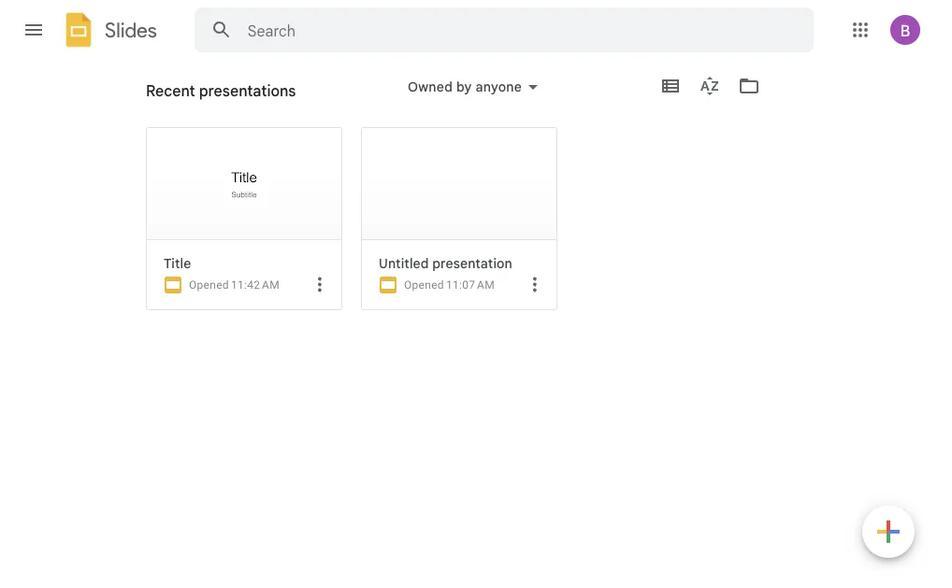 Task type: locate. For each thing, give the bounding box(es) containing it.
Search bar text field
[[248, 22, 767, 40]]

presentation
[[433, 255, 513, 272]]

2 opened from the left
[[404, 279, 444, 292]]

1 horizontal spatial opened
[[404, 279, 444, 292]]

1 opened from the left
[[189, 279, 229, 292]]

opened for untitled presentation
[[404, 279, 444, 292]]

search image
[[203, 11, 240, 49]]

main menu image
[[22, 19, 45, 41]]

11:42 am
[[231, 279, 280, 292]]

opened down untitled
[[404, 279, 444, 292]]

owned by anyone
[[408, 79, 522, 95]]

title option
[[146, 127, 342, 585]]

11:07 am
[[446, 279, 495, 292]]

create new presentation image
[[863, 506, 915, 562]]

untitled
[[379, 255, 429, 272]]

2 recent presentations from the top
[[146, 89, 277, 105]]

presentations inside heading
[[199, 81, 296, 100]]

recent
[[146, 81, 195, 100], [146, 89, 189, 105]]

opened down title
[[189, 279, 229, 292]]

slides
[[105, 18, 157, 43]]

last opened by me 11:07 am element
[[446, 279, 495, 292]]

2 recent from the top
[[146, 89, 189, 105]]

presentations
[[199, 81, 296, 100], [192, 89, 277, 105]]

1 recent from the top
[[146, 81, 195, 100]]

0 horizontal spatial opened
[[189, 279, 229, 292]]

opened inside the untitled presentation option
[[404, 279, 444, 292]]

None search field
[[195, 7, 814, 52]]

owned
[[408, 79, 453, 95]]

opened
[[189, 279, 229, 292], [404, 279, 444, 292]]

opened 11:42 am
[[189, 279, 280, 292]]

recent presentations
[[146, 81, 296, 100], [146, 89, 277, 105]]

title
[[164, 255, 191, 272]]

1 recent presentations from the top
[[146, 81, 296, 100]]

opened inside the title option
[[189, 279, 229, 292]]



Task type: describe. For each thing, give the bounding box(es) containing it.
untitled presentation
[[379, 255, 513, 272]]

title google slides element
[[164, 255, 334, 272]]

untitled presentation google slides element
[[379, 255, 549, 272]]

recent presentations heading
[[146, 60, 296, 120]]

untitled presentation option
[[361, 127, 558, 585]]

opened 11:07 am
[[404, 279, 495, 292]]

owned by anyone button
[[396, 76, 550, 98]]

recent inside recent presentations heading
[[146, 81, 195, 100]]

slides link
[[60, 11, 157, 52]]

recent presentations list box
[[146, 127, 792, 585]]

last opened by me 11:42 am element
[[231, 279, 280, 292]]

by
[[457, 79, 472, 95]]

opened for title
[[189, 279, 229, 292]]

anyone
[[476, 79, 522, 95]]



Task type: vqa. For each thing, say whether or not it's contained in the screenshot.
Border associated with Border dash
no



